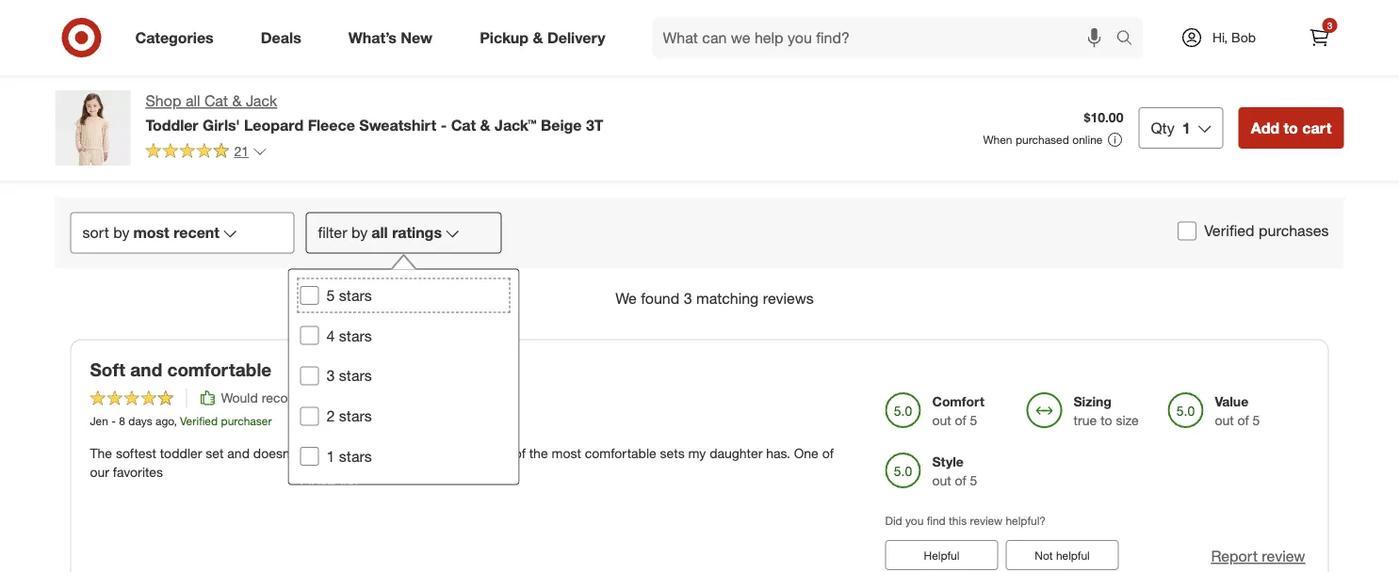 Task type: locate. For each thing, give the bounding box(es) containing it.
1 horizontal spatial 1
[[1182, 119, 1191, 137]]

Verified purchases checkbox
[[1178, 222, 1197, 241]]

the
[[90, 446, 112, 462]]

1 vertical spatial &
[[232, 92, 242, 110]]

to down pickup on the top left of the page
[[491, 66, 503, 83]]

0 vertical spatial true
[[464, 66, 487, 83]]

0 vertical spatial style out of 5
[[747, 48, 792, 83]]

2 stars
[[326, 407, 372, 426]]

2 stars from the top
[[339, 327, 372, 345]]

all left the ratings
[[371, 224, 388, 242]]

0 horizontal spatial 3
[[326, 367, 335, 385]]

pickup & delivery link
[[464, 17, 629, 58]]

1 vertical spatial and
[[227, 446, 250, 462]]

and right soft
[[130, 359, 162, 381]]

2 vertical spatial &
[[480, 116, 490, 134]]

to down sizing in the right bottom of the page
[[1101, 413, 1112, 429]]

1 horizontal spatial to
[[1101, 413, 1112, 429]]

0 vertical spatial to
[[491, 66, 503, 83]]

stars up 2 stars
[[339, 367, 372, 385]]

0 vertical spatial 3
[[1327, 19, 1333, 31]]

to inside button
[[1284, 119, 1298, 137]]

0 vertical spatial all
[[186, 92, 200, 110]]

0 horizontal spatial verified
[[180, 415, 218, 429]]

1 horizontal spatial -
[[441, 116, 447, 134]]

1 vertical spatial to
[[1284, 119, 1298, 137]]

review right "report" on the bottom right of page
[[1262, 548, 1305, 566]]

pickup
[[480, 28, 529, 47]]

delivery
[[547, 28, 605, 47]]

1 vertical spatial comfort
[[932, 394, 985, 410]]

1 horizontal spatial 3
[[684, 289, 692, 308]]

add to cart button
[[1239, 107, 1344, 149]]

21 link
[[146, 142, 268, 164]]

&
[[533, 28, 543, 47], [232, 92, 242, 110], [480, 116, 490, 134]]

1 vertical spatial cat
[[451, 116, 476, 134]]

cat up the girls' at top left
[[204, 92, 228, 110]]

helpful button
[[885, 541, 998, 571]]

found
[[641, 289, 680, 308]]

true
[[464, 66, 487, 83], [1074, 413, 1097, 429]]

value
[[1215, 394, 1249, 410]]

stars right 2
[[339, 407, 372, 426]]

1 right fade
[[326, 448, 335, 466]]

3 right bob
[[1327, 19, 1333, 31]]

1 horizontal spatial by
[[351, 224, 368, 242]]

1 horizontal spatial review
[[1262, 548, 1305, 566]]

2 vertical spatial 3
[[326, 367, 335, 385]]

and right set
[[227, 446, 250, 462]]

1 horizontal spatial verified
[[1204, 222, 1255, 240]]

did you find this review helpful?
[[885, 514, 1046, 529]]

filter
[[318, 224, 347, 242]]

-
[[441, 116, 447, 134], [111, 415, 116, 429]]

0 horizontal spatial and
[[130, 359, 162, 381]]

most left the recent at the top left
[[133, 224, 169, 242]]

0 horizontal spatial comfortable
[[167, 359, 271, 381]]

1 horizontal spatial style
[[932, 454, 964, 471]]

1 horizontal spatial comfortable
[[585, 446, 656, 462]]

not helpful
[[1035, 549, 1090, 563]]

most right the
[[552, 446, 581, 462]]

not
[[1035, 549, 1053, 563]]

1 by from the left
[[113, 224, 130, 242]]

3 for 3
[[1327, 19, 1333, 31]]

by right filter
[[351, 224, 368, 242]]

1 horizontal spatial &
[[480, 116, 490, 134]]

helpful
[[924, 549, 960, 563]]

1 horizontal spatial true
[[1074, 413, 1097, 429]]

1 vertical spatial style
[[932, 454, 964, 471]]

after
[[364, 446, 391, 462]]

qty 1
[[1151, 119, 1191, 137]]

0 horizontal spatial most
[[133, 224, 169, 242]]

1 vertical spatial 1
[[326, 448, 335, 466]]

when
[[983, 133, 1012, 147]]

0 vertical spatial style
[[747, 48, 778, 64]]

stars up 4 stars
[[339, 286, 372, 305]]

verified
[[1204, 222, 1255, 240], [180, 415, 218, 429]]

0 horizontal spatial -
[[111, 415, 116, 429]]

3 right 3 stars option
[[326, 367, 335, 385]]

by
[[113, 224, 130, 242], [351, 224, 368, 242]]

0 vertical spatial -
[[441, 116, 447, 134]]

1 horizontal spatial size
[[1116, 413, 1139, 429]]

1 vertical spatial comfort out of 5
[[932, 394, 985, 429]]

1 vertical spatial true
[[1074, 413, 1097, 429]]

sort by most recent
[[82, 224, 219, 242]]

all right shop
[[186, 92, 200, 110]]

size
[[506, 66, 529, 83], [1116, 413, 1139, 429]]

verified right ,
[[180, 415, 218, 429]]

categories link
[[119, 17, 237, 58]]

by for filter by
[[351, 224, 368, 242]]

stars for 3 stars
[[339, 367, 372, 385]]

4 stars from the top
[[339, 407, 372, 426]]

of inside value out of 5
[[1238, 413, 1249, 429]]

0 vertical spatial review
[[970, 514, 1003, 529]]

- left 8 on the bottom left of page
[[111, 415, 116, 429]]

beige
[[541, 116, 582, 134]]

1 vertical spatial all
[[371, 224, 388, 242]]

1 horizontal spatial style out of 5
[[932, 454, 977, 489]]

style
[[747, 48, 778, 64], [932, 454, 964, 471]]

to right add
[[1284, 119, 1298, 137]]

to
[[491, 66, 503, 83], [1284, 119, 1298, 137], [1101, 413, 1112, 429]]

3 stars
[[326, 367, 372, 385]]

& left jack
[[232, 92, 242, 110]]

1 vertical spatial review
[[1262, 548, 1305, 566]]

girls'
[[203, 116, 240, 134]]

0 vertical spatial 1
[[1182, 119, 1191, 137]]

4 stars checkbox
[[300, 327, 319, 345]]

by for sort by
[[113, 224, 130, 242]]

2 horizontal spatial to
[[1284, 119, 1298, 137]]

- right sweatshirt
[[441, 116, 447, 134]]

0 horizontal spatial &
[[232, 92, 242, 110]]

helpful?
[[1006, 514, 1046, 529]]

review inside button
[[1262, 548, 1305, 566]]

review right this
[[970, 514, 1003, 529]]

comfortable left sets
[[585, 446, 656, 462]]

review
[[970, 514, 1003, 529], [1262, 548, 1305, 566]]

true down sizing in the right bottom of the page
[[1074, 413, 1097, 429]]

most
[[133, 224, 169, 242], [552, 446, 581, 462]]

0 vertical spatial verified
[[1204, 222, 1255, 240]]

2
[[326, 407, 335, 426]]

1 vertical spatial size
[[1116, 413, 1139, 429]]

set
[[206, 446, 224, 462]]

jack™
[[495, 116, 537, 134]]

what's
[[348, 28, 397, 47]]

to inside "sizing true to size"
[[1101, 413, 1112, 429]]

sizing true to size
[[1074, 394, 1139, 429]]

favorites
[[113, 465, 163, 481]]

1 horizontal spatial and
[[227, 446, 250, 462]]

1 horizontal spatial most
[[552, 446, 581, 462]]

verified purchases
[[1204, 222, 1329, 240]]

4
[[326, 327, 335, 345]]

add
[[1251, 119, 1280, 137]]

0 horizontal spatial cat
[[204, 92, 228, 110]]

report review button
[[1211, 547, 1305, 568]]

0 horizontal spatial to
[[491, 66, 503, 83]]

1 stars from the top
[[339, 286, 372, 305]]

true down pickup on the top left of the page
[[464, 66, 487, 83]]

1 vertical spatial comfortable
[[585, 446, 656, 462]]

,
[[174, 415, 177, 429]]

all
[[186, 92, 200, 110], [371, 224, 388, 242]]

to for true
[[491, 66, 503, 83]]

comfort out of 5
[[888, 48, 940, 83], [932, 394, 985, 429]]

1 horizontal spatial cat
[[451, 116, 476, 134]]

one
[[794, 446, 819, 462]]

2 horizontal spatial &
[[533, 28, 543, 47]]

toddler
[[160, 446, 202, 462]]

2 vertical spatial to
[[1101, 413, 1112, 429]]

& left 'jack™' at the left of page
[[480, 116, 490, 134]]

0 horizontal spatial review
[[970, 514, 1003, 529]]

0 vertical spatial size
[[506, 66, 529, 83]]

stars right 4
[[339, 327, 372, 345]]

comfort
[[888, 48, 940, 64], [932, 394, 985, 410]]

stars for 5 stars
[[339, 286, 372, 305]]

1 vertical spatial 3
[[684, 289, 692, 308]]

cat
[[204, 92, 228, 110], [451, 116, 476, 134]]

0 horizontal spatial all
[[186, 92, 200, 110]]

5 stars checkbox
[[300, 286, 319, 305]]

3 stars from the top
[[339, 367, 372, 385]]

0 vertical spatial comfortable
[[167, 359, 271, 381]]

1 vertical spatial most
[[552, 446, 581, 462]]

3 link
[[1299, 17, 1340, 58]]

comfortable up would
[[167, 359, 271, 381]]

1 stars
[[326, 448, 372, 466]]

the
[[529, 446, 548, 462]]

0 vertical spatial cat
[[204, 92, 228, 110]]

2 horizontal spatial 3
[[1327, 19, 1333, 31]]

helpful
[[1056, 549, 1090, 563]]

the softest toddler set and doesn't fade wash after wash. probably one of the most comfortable sets my daughter has. one of our favorites
[[90, 446, 834, 481]]

5 stars from the top
[[339, 448, 372, 466]]

3 right the found
[[684, 289, 692, 308]]

and inside the softest toddler set and doesn't fade wash after wash. probably one of the most comfortable sets my daughter has. one of our favorites
[[227, 446, 250, 462]]

verified right verified purchases "option"
[[1204, 222, 1255, 240]]

& right pickup on the top left of the page
[[533, 28, 543, 47]]

by right sort
[[113, 224, 130, 242]]

hi, bob
[[1213, 29, 1256, 46]]

stars
[[339, 286, 372, 305], [339, 327, 372, 345], [339, 367, 372, 385], [339, 407, 372, 426], [339, 448, 372, 466]]

to for add
[[1284, 119, 1298, 137]]

0 horizontal spatial by
[[113, 224, 130, 242]]

soft
[[90, 359, 125, 381]]

deals link
[[245, 17, 325, 58]]

we found 3 matching reviews
[[615, 289, 814, 308]]

5 inside value out of 5
[[1253, 413, 1260, 429]]

3 for 3 stars
[[326, 367, 335, 385]]

5
[[643, 66, 651, 83], [784, 66, 792, 83], [926, 66, 933, 83], [326, 286, 335, 305], [970, 413, 977, 429], [1253, 413, 1260, 429], [970, 473, 977, 489]]

cat left 'jack™' at the left of page
[[451, 116, 476, 134]]

sweatshirt
[[359, 116, 436, 134]]

stars down 2 stars
[[339, 448, 372, 466]]

you
[[906, 514, 924, 529]]

2 by from the left
[[351, 224, 368, 242]]

1 right qty
[[1182, 119, 1191, 137]]



Task type: vqa. For each thing, say whether or not it's contained in the screenshot.
space
no



Task type: describe. For each thing, give the bounding box(es) containing it.
true inside "sizing true to size"
[[1074, 413, 1097, 429]]

value out of 5
[[1215, 394, 1260, 429]]

search button
[[1108, 17, 1153, 62]]

hi,
[[1213, 29, 1228, 46]]

0 horizontal spatial true
[[464, 66, 487, 83]]

deals
[[261, 28, 301, 47]]

21
[[234, 143, 249, 160]]

1 vertical spatial style out of 5
[[932, 454, 977, 489]]

fade
[[300, 446, 326, 462]]

0 vertical spatial comfort out of 5
[[888, 48, 940, 83]]

toddler
[[146, 116, 198, 134]]

softest
[[116, 446, 156, 462]]

jack
[[246, 92, 277, 110]]

ratings
[[392, 224, 442, 242]]

wash.
[[395, 446, 429, 462]]

4 stars
[[326, 327, 372, 345]]

comfortable inside the softest toddler set and doesn't fade wash after wash. probably one of the most comfortable sets my daughter has. one of our favorites
[[585, 446, 656, 462]]

stars for 2 stars
[[339, 407, 372, 426]]

doesn't
[[253, 446, 296, 462]]

qty
[[1151, 119, 1175, 137]]

0 vertical spatial and
[[130, 359, 162, 381]]

stars for 1 stars
[[339, 448, 372, 466]]

pickup & delivery
[[480, 28, 605, 47]]

1 stars checkbox
[[300, 448, 319, 467]]

jen
[[90, 415, 108, 429]]

size inside "sizing true to size"
[[1116, 413, 1139, 429]]

leopard
[[244, 116, 304, 134]]

0 horizontal spatial style out of 5
[[747, 48, 792, 83]]

we
[[615, 289, 637, 308]]

sizing
[[1074, 394, 1112, 410]]

categories
[[135, 28, 214, 47]]

our
[[90, 465, 109, 481]]

jen - 8 days ago , verified purchaser
[[90, 415, 272, 429]]

this
[[949, 514, 967, 529]]

0 horizontal spatial style
[[747, 48, 778, 64]]

out of 5
[[605, 66, 651, 83]]

bob
[[1232, 29, 1256, 46]]

days
[[128, 415, 152, 429]]

ago
[[155, 415, 174, 429]]

8
[[119, 415, 125, 429]]

recent
[[174, 224, 219, 242]]

when purchased online
[[983, 133, 1103, 147]]

report review
[[1211, 548, 1305, 566]]

new
[[401, 28, 433, 47]]

would
[[221, 390, 258, 407]]

purchased
[[1016, 133, 1069, 147]]

3 stars checkbox
[[300, 367, 319, 386]]

search
[[1108, 30, 1153, 49]]

5 stars
[[326, 286, 372, 305]]

stars for 4 stars
[[339, 327, 372, 345]]

sort
[[82, 224, 109, 242]]

report
[[1211, 548, 1258, 566]]

has.
[[766, 446, 790, 462]]

soft and comfortable
[[90, 359, 271, 381]]

did
[[885, 514, 902, 529]]

3t
[[586, 116, 604, 134]]

not helpful button
[[1006, 541, 1119, 571]]

daughter
[[710, 446, 763, 462]]

probably
[[432, 446, 485, 462]]

1 vertical spatial -
[[111, 415, 116, 429]]

find
[[927, 514, 946, 529]]

image of toddler girls' leopard fleece sweatshirt - cat & jack™ beige 3t image
[[55, 90, 130, 166]]

0 vertical spatial &
[[533, 28, 543, 47]]

1 horizontal spatial all
[[371, 224, 388, 242]]

matching
[[696, 289, 759, 308]]

filter by all ratings
[[318, 224, 442, 242]]

2 stars checkbox
[[300, 407, 319, 426]]

0 vertical spatial comfort
[[888, 48, 940, 64]]

0 vertical spatial most
[[133, 224, 169, 242]]

- inside shop all cat & jack toddler girls' leopard fleece sweatshirt - cat & jack™ beige 3t
[[441, 116, 447, 134]]

cart
[[1302, 119, 1332, 137]]

all inside shop all cat & jack toddler girls' leopard fleece sweatshirt - cat & jack™ beige 3t
[[186, 92, 200, 110]]

$10.00
[[1084, 109, 1124, 126]]

0 horizontal spatial 1
[[326, 448, 335, 466]]

wash
[[330, 446, 360, 462]]

would recommend
[[221, 390, 333, 407]]

my
[[688, 446, 706, 462]]

shop
[[146, 92, 181, 110]]

fleece
[[308, 116, 355, 134]]

shop all cat & jack toddler girls' leopard fleece sweatshirt - cat & jack™ beige 3t
[[146, 92, 604, 134]]

out inside value out of 5
[[1215, 413, 1234, 429]]

most inside the softest toddler set and doesn't fade wash after wash. probably one of the most comfortable sets my daughter has. one of our favorites
[[552, 446, 581, 462]]

what's new
[[348, 28, 433, 47]]

0 horizontal spatial size
[[506, 66, 529, 83]]

reviews
[[763, 289, 814, 308]]

recommend
[[262, 390, 333, 407]]

sets
[[660, 446, 685, 462]]

purchases
[[1259, 222, 1329, 240]]

1 vertical spatial verified
[[180, 415, 218, 429]]

purchaser
[[221, 415, 272, 429]]

one
[[488, 446, 510, 462]]

what's new link
[[332, 17, 456, 58]]

What can we help you find? suggestions appear below search field
[[652, 17, 1121, 58]]

online
[[1072, 133, 1103, 147]]



